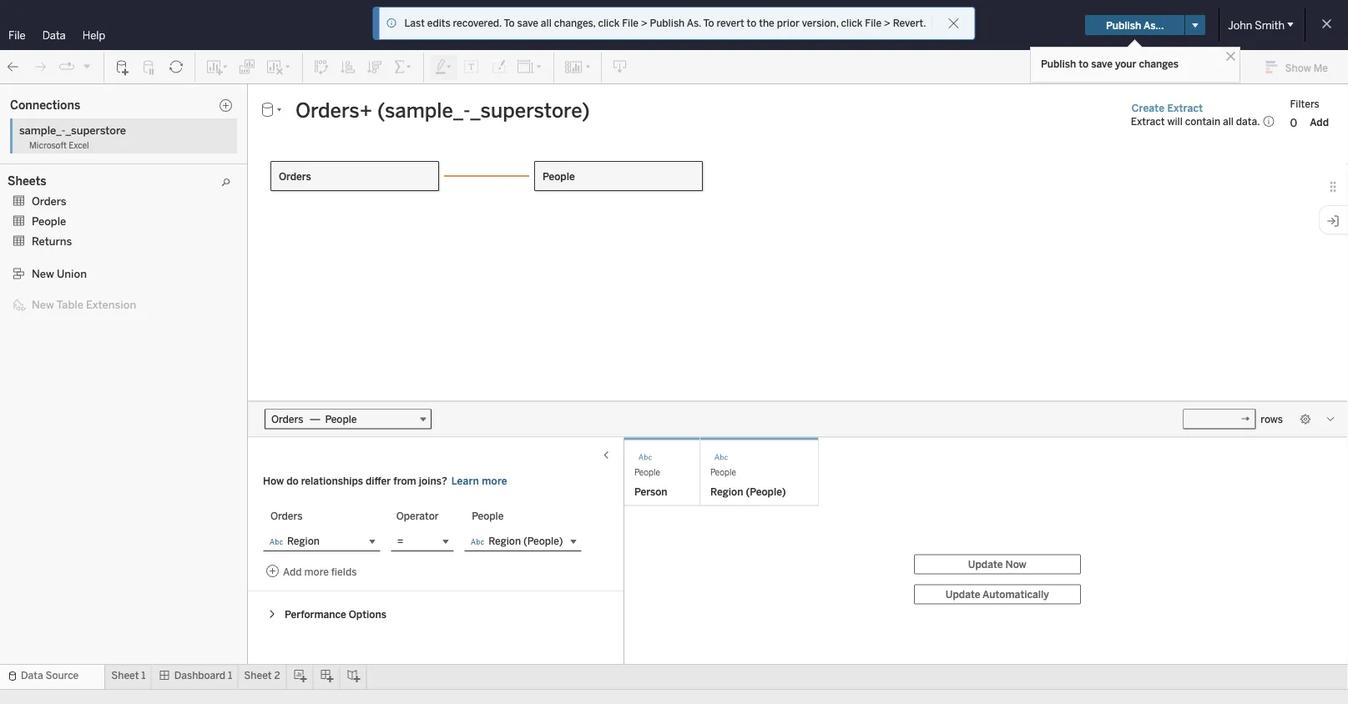 Task type: describe. For each thing, give the bounding box(es) containing it.
operator
[[397, 511, 439, 523]]

data.
[[1237, 115, 1261, 127]]

sheets
[[565, 401, 612, 419]]

on
[[672, 423, 685, 436]]

publish inside alert
[[650, 17, 685, 29]]

differ
[[366, 475, 391, 487]]

new table extension
[[32, 298, 136, 312]]

click right version,
[[842, 17, 863, 29]]

1 horizontal spatial save
[[1092, 58, 1113, 70]]

publish as...
[[1107, 19, 1165, 31]]

learn
[[452, 475, 479, 487]]

drag
[[454, 423, 478, 436]]

data for data source
[[21, 670, 43, 682]]

2 inside list box
[[60, 272, 66, 284]]

swap rows and columns image
[[313, 59, 330, 76]]

new workbook (tableau public)
[[435, 17, 636, 33]]

sheet 2 inside list box
[[30, 272, 66, 284]]

source
[[46, 670, 79, 682]]

data for data
[[42, 28, 66, 42]]

2 vertical spatial orders
[[271, 511, 303, 523]]

2 horizontal spatial 1
[[228, 670, 232, 682]]

(tableau
[[534, 17, 588, 33]]

last edits recovered. to save all changes, click file > publish as. to revert to the prior version, click file > revert. alert
[[405, 16, 927, 31]]

returns
[[32, 235, 72, 248]]

download image
[[612, 59, 629, 76]]

dashboard 1
[[174, 670, 232, 682]]

or
[[529, 423, 540, 436]]

more
[[482, 475, 508, 487]]

add sheets here drag and drop or double-click from the list on the left.
[[454, 401, 727, 436]]

0 vertical spatial extract
[[1168, 102, 1204, 114]]

undo image
[[5, 59, 22, 76]]

browser
[[61, 202, 97, 213]]

changes,
[[554, 17, 596, 29]]

prior
[[777, 17, 800, 29]]

dashboard for dashboard
[[10, 89, 66, 102]]

create
[[1132, 102, 1165, 114]]

add button
[[1303, 114, 1337, 131]]

extract will contain all data.
[[1132, 115, 1261, 127]]

john smith
[[1229, 18, 1285, 32]]

2 horizontal spatial file
[[866, 17, 882, 29]]

1 > from the left
[[641, 17, 648, 29]]

2 to from the left
[[704, 17, 715, 29]]

learn more link
[[451, 474, 508, 488]]

add for add
[[1311, 117, 1330, 129]]

from inside add sheets here drag and drop or double-click from the list on the left.
[[607, 423, 632, 436]]

grid containing person
[[625, 438, 1349, 665]]

x
[[128, 202, 132, 213]]

_superstore
[[66, 124, 126, 137]]

sheet up table at the top of the page
[[30, 272, 58, 284]]

region
[[711, 486, 744, 498]]

as.
[[687, 17, 702, 29]]

public)
[[592, 17, 636, 33]]

1 vertical spatial sheet 1
[[111, 670, 146, 682]]

region (people)
[[711, 486, 786, 498]]

click inside add sheets here drag and drop or double-click from the list on the left.
[[581, 423, 605, 436]]

0 vertical spatial orders
[[279, 170, 311, 183]]

desktop
[[23, 202, 59, 213]]

publish as... button
[[1086, 15, 1185, 35]]

do
[[287, 475, 299, 487]]

800)
[[135, 202, 156, 213]]

default phone
[[20, 112, 55, 136]]

person
[[635, 486, 668, 498]]

revert
[[717, 17, 745, 29]]

save inside alert
[[517, 17, 539, 29]]

device preview button
[[20, 144, 133, 165]]

table
[[56, 298, 83, 312]]

and
[[481, 423, 500, 436]]

info image
[[386, 18, 398, 29]]

how
[[263, 475, 284, 487]]

list box containing sheet 1
[[10, 250, 156, 393]]

double-
[[543, 423, 581, 436]]

update automatically
[[946, 589, 1050, 601]]

left.
[[707, 423, 727, 436]]

show me button
[[1259, 54, 1344, 80]]

microsoft
[[29, 140, 67, 150]]

preview
[[75, 148, 112, 161]]

new for new union
[[32, 267, 54, 281]]

click right changes, at left top
[[598, 17, 620, 29]]

1 horizontal spatial to
[[1079, 58, 1089, 70]]

rows
[[1261, 414, 1284, 426]]

update now button
[[914, 555, 1081, 575]]

new union
[[32, 267, 87, 281]]

(1000
[[99, 202, 125, 213]]

0
[[1291, 116, 1298, 129]]

format workbook image
[[490, 59, 507, 76]]

show labels image
[[464, 59, 480, 76]]

update automatically button
[[914, 585, 1081, 605]]

version,
[[803, 17, 839, 29]]

union
[[57, 267, 87, 281]]

replay animation image
[[58, 59, 75, 75]]

replay animation image
[[82, 61, 92, 71]]

1 vertical spatial sheets
[[10, 233, 43, 245]]

relationships
[[301, 475, 363, 487]]

sort ascending image
[[340, 59, 357, 76]]

now
[[1006, 559, 1027, 571]]



Task type: vqa. For each thing, say whether or not it's contained in the screenshot.
jacob.simon6557 icon
no



Task type: locate. For each thing, give the bounding box(es) containing it.
to inside alert
[[747, 17, 757, 29]]

0 horizontal spatial >
[[641, 17, 648, 29]]

dashboard for dashboard 1
[[174, 670, 226, 682]]

file left "revert."
[[866, 17, 882, 29]]

1 vertical spatial save
[[1092, 58, 1113, 70]]

new left table at the top of the page
[[32, 298, 54, 312]]

clear sheet image
[[266, 59, 292, 76]]

add up the "or"
[[533, 401, 562, 419]]

2 horizontal spatial the
[[759, 17, 775, 29]]

publish to save your changes
[[1042, 58, 1179, 70]]

add
[[1311, 117, 1330, 129], [533, 401, 562, 419]]

list
[[654, 423, 669, 436]]

0 horizontal spatial sheet 1
[[30, 253, 65, 265]]

0 horizontal spatial publish
[[650, 17, 685, 29]]

0 vertical spatial from
[[607, 423, 632, 436]]

save up fit image
[[517, 17, 539, 29]]

1 to from the left
[[504, 17, 515, 29]]

1 vertical spatial update
[[946, 589, 981, 601]]

0 vertical spatial sheets
[[8, 175, 46, 189]]

sheet 2 right dashboard 1
[[244, 670, 280, 682]]

0 vertical spatial dashboard
[[10, 89, 66, 102]]

0 horizontal spatial to
[[504, 17, 515, 29]]

contain
[[1186, 115, 1221, 127]]

None text field
[[289, 98, 1117, 123], [1184, 410, 1256, 430], [289, 98, 1117, 123], [1184, 410, 1256, 430]]

2 > from the left
[[885, 17, 891, 29]]

file up undo icon
[[8, 28, 26, 42]]

1 vertical spatial extract
[[1132, 115, 1166, 127]]

1 vertical spatial orders
[[32, 195, 66, 208]]

0 horizontal spatial 1
[[60, 253, 65, 265]]

from down here
[[607, 423, 632, 436]]

update inside 'button'
[[946, 589, 981, 601]]

excel
[[69, 140, 89, 150]]

all inside alert
[[541, 17, 552, 29]]

john
[[1229, 18, 1253, 32]]

the left the list
[[635, 423, 651, 436]]

sheets up desktop
[[8, 175, 46, 189]]

fit image
[[517, 59, 544, 76]]

>
[[641, 17, 648, 29], [885, 17, 891, 29]]

help
[[82, 28, 105, 42]]

1 vertical spatial from
[[394, 475, 417, 487]]

data left source
[[21, 670, 43, 682]]

close image
[[1224, 48, 1240, 64]]

update now
[[969, 559, 1027, 571]]

dashboard
[[10, 89, 66, 102], [174, 670, 226, 682]]

sheet down togglestate 'option group'
[[111, 670, 139, 682]]

revert.
[[893, 17, 927, 29]]

0 vertical spatial new
[[435, 17, 463, 33]]

1 vertical spatial new
[[32, 267, 54, 281]]

togglestate option group
[[83, 618, 156, 638]]

extract down create
[[1132, 115, 1166, 127]]

1 vertical spatial dashboard
[[174, 670, 226, 682]]

0 vertical spatial to
[[747, 17, 757, 29]]

0 horizontal spatial file
[[8, 28, 26, 42]]

will
[[1168, 115, 1183, 127]]

refresh data source image
[[168, 59, 185, 76]]

extract
[[1168, 102, 1204, 114], [1132, 115, 1166, 127]]

(people)
[[746, 486, 786, 498]]

1 horizontal spatial file
[[622, 17, 639, 29]]

file up download image
[[622, 17, 639, 29]]

0 vertical spatial 2
[[60, 272, 66, 284]]

1 horizontal spatial extract
[[1168, 102, 1204, 114]]

show/hide cards image
[[565, 59, 591, 76]]

new for new workbook (tableau public)
[[435, 17, 463, 33]]

2 right dashboard 1
[[274, 670, 280, 682]]

> left "revert."
[[885, 17, 891, 29]]

size
[[10, 180, 30, 193]]

all
[[541, 17, 552, 29], [1224, 115, 1234, 127]]

sheets down desktop
[[10, 233, 43, 245]]

the inside alert
[[759, 17, 775, 29]]

update left now
[[969, 559, 1004, 571]]

workbook
[[466, 17, 531, 33]]

sheet 1 down togglestate 'option group'
[[111, 670, 146, 682]]

the left the prior
[[759, 17, 775, 29]]

data
[[42, 28, 66, 42], [21, 670, 43, 682]]

from
[[607, 423, 632, 436], [394, 475, 417, 487]]

1 horizontal spatial dashboard
[[174, 670, 226, 682]]

totals image
[[393, 59, 413, 76]]

data up replay animation icon
[[42, 28, 66, 42]]

1 vertical spatial data
[[21, 670, 43, 682]]

publish inside button
[[1107, 19, 1142, 31]]

sheet down returns
[[30, 253, 58, 265]]

save left your
[[1092, 58, 1113, 70]]

to left your
[[1079, 58, 1089, 70]]

new
[[435, 17, 463, 33], [32, 267, 54, 281], [32, 298, 54, 312]]

drop
[[503, 423, 527, 436]]

phone
[[25, 124, 55, 136]]

the right on
[[688, 423, 704, 436]]

2 vertical spatial new
[[32, 298, 54, 312]]

sheet 1
[[30, 253, 65, 265], [111, 670, 146, 682]]

new left union
[[32, 267, 54, 281]]

new right last
[[435, 17, 463, 33]]

1
[[60, 253, 65, 265], [141, 670, 146, 682], [228, 670, 232, 682]]

0 vertical spatial data
[[42, 28, 66, 42]]

1 horizontal spatial from
[[607, 423, 632, 436]]

add inside button
[[1311, 117, 1330, 129]]

show me
[[1286, 62, 1329, 74]]

to right as. on the top of page
[[704, 17, 715, 29]]

joins?
[[419, 475, 448, 487]]

create extract link
[[1132, 101, 1205, 115]]

0 vertical spatial save
[[517, 17, 539, 29]]

desktop browser (1000 x 800)
[[23, 202, 156, 213]]

from right differ
[[394, 475, 417, 487]]

1 horizontal spatial to
[[704, 17, 715, 29]]

sheet right dashboard 1
[[244, 670, 272, 682]]

0 horizontal spatial 2
[[60, 272, 66, 284]]

new worksheet image
[[205, 59, 229, 76]]

sample_-_superstore microsoft excel
[[19, 124, 126, 150]]

2 up table at the top of the page
[[60, 272, 66, 284]]

update for update automatically
[[946, 589, 981, 601]]

redo image
[[32, 59, 48, 76]]

publish for publish as...
[[1107, 19, 1142, 31]]

update down update now
[[946, 589, 981, 601]]

to
[[747, 17, 757, 29], [1079, 58, 1089, 70]]

sheet 2 up table at the top of the page
[[30, 272, 66, 284]]

1 vertical spatial sheet 2
[[244, 670, 280, 682]]

0 horizontal spatial dashboard
[[10, 89, 66, 102]]

update
[[969, 559, 1004, 571], [946, 589, 981, 601]]

orders
[[279, 170, 311, 183], [32, 195, 66, 208], [271, 511, 303, 523]]

grid
[[625, 438, 1349, 665]]

extension
[[86, 298, 136, 312]]

sheet 1 down returns
[[30, 253, 65, 265]]

1 vertical spatial to
[[1079, 58, 1089, 70]]

publish left your
[[1042, 58, 1077, 70]]

publish for publish to save your changes
[[1042, 58, 1077, 70]]

> right public)
[[641, 17, 648, 29]]

to right 'revert'
[[747, 17, 757, 29]]

as...
[[1144, 19, 1165, 31]]

0 horizontal spatial from
[[394, 475, 417, 487]]

update for update now
[[969, 559, 1004, 571]]

1 horizontal spatial 1
[[141, 670, 146, 682]]

duplicate image
[[239, 59, 256, 76]]

0 horizontal spatial sheet 2
[[30, 272, 66, 284]]

1 horizontal spatial sheet 2
[[244, 670, 280, 682]]

here
[[616, 401, 648, 419]]

highlight image
[[434, 59, 454, 76]]

0 vertical spatial update
[[969, 559, 1004, 571]]

your
[[1116, 58, 1137, 70]]

edits
[[427, 17, 451, 29]]

0 horizontal spatial add
[[533, 401, 562, 419]]

last
[[405, 17, 425, 29]]

me
[[1314, 62, 1329, 74]]

1 horizontal spatial publish
[[1042, 58, 1077, 70]]

list box
[[10, 250, 156, 393]]

extract up 'will'
[[1168, 102, 1204, 114]]

0 horizontal spatial to
[[747, 17, 757, 29]]

0 horizontal spatial extract
[[1132, 115, 1166, 127]]

1 horizontal spatial 2
[[274, 670, 280, 682]]

recovered.
[[453, 17, 502, 29]]

device preview
[[41, 148, 112, 161]]

new data source image
[[114, 59, 131, 76]]

1 horizontal spatial add
[[1311, 117, 1330, 129]]

sheet
[[30, 253, 58, 265], [30, 272, 58, 284], [111, 670, 139, 682], [244, 670, 272, 682]]

layout
[[99, 89, 134, 102]]

1 horizontal spatial the
[[688, 423, 704, 436]]

the
[[759, 17, 775, 29], [635, 423, 651, 436], [688, 423, 704, 436]]

last edits recovered. to save all changes, click file > publish as. to revert to the prior version, click file > revert.
[[405, 17, 927, 29]]

smith
[[1256, 18, 1285, 32]]

0 vertical spatial all
[[541, 17, 552, 29]]

0 horizontal spatial the
[[635, 423, 651, 436]]

1 vertical spatial 2
[[274, 670, 280, 682]]

update inside button
[[969, 559, 1004, 571]]

1 horizontal spatial all
[[1224, 115, 1234, 127]]

0 horizontal spatial all
[[541, 17, 552, 29]]

publish
[[650, 17, 685, 29], [1107, 19, 1142, 31], [1042, 58, 1077, 70]]

all left changes, at left top
[[541, 17, 552, 29]]

to right "recovered."
[[504, 17, 515, 29]]

connections
[[10, 98, 80, 112]]

sample_-
[[19, 124, 66, 137]]

all left data.
[[1224, 115, 1234, 127]]

2 horizontal spatial publish
[[1107, 19, 1142, 31]]

default
[[20, 112, 54, 124]]

0 vertical spatial sheet 1
[[30, 253, 65, 265]]

data source
[[21, 670, 79, 682]]

click down sheets
[[581, 423, 605, 436]]

1 horizontal spatial >
[[885, 17, 891, 29]]

1 vertical spatial all
[[1224, 115, 1234, 127]]

sort descending image
[[367, 59, 383, 76]]

pause auto updates image
[[141, 59, 158, 76]]

0 vertical spatial add
[[1311, 117, 1330, 129]]

0 vertical spatial sheet 2
[[30, 272, 66, 284]]

changes
[[1140, 58, 1179, 70]]

device
[[41, 148, 73, 161]]

add down filters
[[1311, 117, 1330, 129]]

1 horizontal spatial sheet 1
[[111, 670, 146, 682]]

sheet 1 inside list box
[[30, 253, 65, 265]]

show
[[1286, 62, 1312, 74]]

publish left as... on the right
[[1107, 19, 1142, 31]]

0 horizontal spatial save
[[517, 17, 539, 29]]

filters
[[1291, 98, 1320, 110]]

collapse image
[[153, 91, 163, 101]]

to
[[504, 17, 515, 29], [704, 17, 715, 29]]

publish left as. on the top of page
[[650, 17, 685, 29]]

automatically
[[983, 589, 1050, 601]]

add inside add sheets here drag and drop or double-click from the list on the left.
[[533, 401, 562, 419]]

1 vertical spatial add
[[533, 401, 562, 419]]

how do relationships differ from joins? learn more
[[263, 475, 508, 487]]

new for new table extension
[[32, 298, 54, 312]]

people
[[543, 170, 575, 183], [32, 215, 66, 228], [635, 468, 661, 478], [711, 468, 737, 478], [472, 511, 504, 523]]

add for add sheets here drag and drop or double-click from the list on the left.
[[533, 401, 562, 419]]

file
[[622, 17, 639, 29], [866, 17, 882, 29], [8, 28, 26, 42]]

create extract
[[1132, 102, 1204, 114]]



